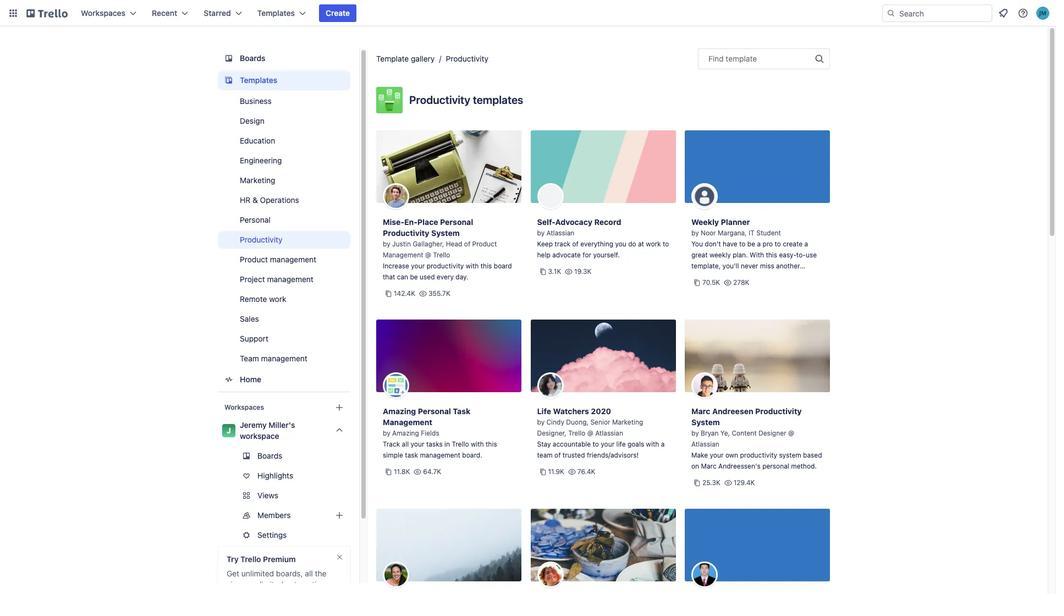 Task type: vqa. For each thing, say whether or not it's contained in the screenshot.
the mise-
yes



Task type: describe. For each thing, give the bounding box(es) containing it.
2020
[[591, 407, 612, 416]]

create
[[783, 240, 803, 248]]

management inside the amazing personal task management by amazing fields track all your tasks in trello with this simple task management board.
[[383, 418, 433, 427]]

boards,
[[276, 569, 303, 579]]

to right pro in the right top of the page
[[775, 240, 782, 248]]

advocate
[[553, 251, 581, 259]]

templates inside popup button
[[257, 8, 295, 18]]

life watchers 2020 by cindy duong, senior marketing designer, trello @ atlassian stay accountable to your life goals with a team of trusted friends/advisors!
[[537, 407, 665, 460]]

find
[[709, 54, 724, 63]]

at
[[638, 240, 645, 248]]

work inside self-advocacy record by atlassian keep track of everything you do at work to help advocate for yourself.
[[646, 240, 661, 248]]

this inside weekly planner by noor margana, it student you don't have to be a pro to create a great weekly plan. with this easy-to-use template, you'll never miss another deadline again!
[[766, 251, 778, 259]]

open information menu image
[[1018, 8, 1029, 19]]

this inside "mise-en-place personal productivity system by justin gallagher, head of product management @ trello increase your productivity with this board that can be used every day."
[[481, 262, 492, 270]]

productivity up productivity templates
[[446, 54, 489, 63]]

use
[[806, 251, 817, 259]]

to inside self-advocacy record by atlassian keep track of everything you do at work to help advocate for yourself.
[[663, 240, 669, 248]]

by inside life watchers 2020 by cindy duong, senior marketing designer, trello @ atlassian stay accountable to your life goals with a team of trusted friends/advisors!
[[537, 418, 545, 427]]

create a workspace image
[[333, 401, 346, 414]]

search image
[[887, 9, 896, 18]]

task
[[453, 407, 471, 416]]

trusted
[[563, 451, 585, 460]]

amazing personal task management by amazing fields track all your tasks in trello with this simple task management board.
[[383, 407, 497, 460]]

board.
[[463, 451, 483, 460]]

atlassian image
[[537, 183, 564, 210]]

1 horizontal spatial productivity link
[[446, 54, 489, 63]]

a inside life watchers 2020 by cindy duong, senior marketing designer, trello @ atlassian stay accountable to your life goals with a team of trusted friends/advisors!
[[661, 440, 665, 449]]

productivity inside the marc andreesen productivity system by bryan ye, content designer @ atlassian make your own productivity system based on marc andreessen's personal method.
[[741, 451, 778, 460]]

3.1k
[[549, 268, 562, 276]]

j
[[227, 426, 231, 435]]

amazing fields image
[[383, 373, 410, 399]]

noor margana, it student image
[[692, 183, 718, 210]]

of inside life watchers 2020 by cindy duong, senior marketing designer, trello @ atlassian stay accountable to your life goals with a team of trusted friends/advisors!
[[555, 451, 561, 460]]

personal link
[[218, 211, 351, 229]]

remote work
[[240, 294, 286, 304]]

home
[[240, 375, 261, 384]]

1 vertical spatial unlimited
[[251, 580, 284, 590]]

by inside "mise-en-place personal productivity system by justin gallagher, head of product management @ trello increase your productivity with this board that can be used every day."
[[383, 240, 391, 248]]

workspace
[[240, 432, 279, 441]]

all inside the amazing personal task management by amazing fields track all your tasks in trello with this simple task management board.
[[402, 440, 409, 449]]

settings link
[[218, 527, 362, 544]]

back to home image
[[26, 4, 68, 22]]

remote work link
[[218, 291, 351, 308]]

deadline
[[692, 273, 718, 281]]

cherry jeffs, creative practice coach + mixed-media artist image
[[537, 562, 564, 588]]

weekly planner by noor margana, it student you don't have to be a pro to create a great weekly plan. with this easy-to-use template, you'll never miss another deadline again!
[[692, 217, 817, 281]]

get
[[227, 569, 239, 579]]

forward image inside the views link
[[348, 489, 362, 503]]

&
[[253, 195, 258, 205]]

business
[[240, 96, 272, 106]]

team management
[[240, 354, 308, 363]]

marketing inside the marketing link
[[240, 176, 275, 185]]

boards for views
[[258, 451, 283, 461]]

your inside "mise-en-place personal productivity system by justin gallagher, head of product management @ trello increase your productivity with this board that can be used every day."
[[411, 262, 425, 270]]

cindy
[[547, 418, 565, 427]]

trello inside the amazing personal task management by amazing fields track all your tasks in trello with this simple task management board.
[[452, 440, 469, 449]]

team management link
[[218, 350, 351, 368]]

senior
[[591, 418, 611, 427]]

to up plan.
[[740, 240, 746, 248]]

make
[[692, 451, 709, 460]]

advocacy
[[556, 217, 593, 227]]

marketing inside life watchers 2020 by cindy duong, senior marketing designer, trello @ atlassian stay accountable to your life goals with a team of trusted friends/advisors!
[[613, 418, 644, 427]]

help
[[537, 251, 551, 259]]

sales link
[[218, 310, 351, 328]]

track
[[555, 240, 571, 248]]

task
[[405, 451, 418, 460]]

gallery
[[411, 54, 435, 63]]

yourself.
[[594, 251, 620, 259]]

home link
[[218, 370, 351, 390]]

head
[[446, 240, 463, 248]]

bryan
[[701, 429, 719, 438]]

template,
[[692, 262, 721, 270]]

settings
[[258, 531, 287, 540]]

create button
[[319, 4, 357, 22]]

of inside self-advocacy record by atlassian keep track of everything you do at work to help advocate for yourself.
[[573, 240, 579, 248]]

@ inside the marc andreesen productivity system by bryan ye, content designer @ atlassian make your own productivity system based on marc andreessen's personal method.
[[789, 429, 795, 438]]

system
[[780, 451, 802, 460]]

mise-en-place personal productivity system by justin gallagher, head of product management @ trello increase your productivity with this board that can be used every day.
[[383, 217, 512, 281]]

primary element
[[0, 0, 1057, 26]]

1 horizontal spatial workspaces
[[225, 403, 264, 412]]

productivity up product management
[[240, 235, 283, 244]]

personal down & at the left of page
[[240, 215, 271, 225]]

by inside weekly planner by noor margana, it student you don't have to be a pro to create a great weekly plan. with this easy-to-use template, you'll never miss another deadline again!
[[692, 229, 699, 237]]

forward image
[[348, 529, 362, 542]]

don't
[[705, 240, 721, 248]]

keep
[[537, 240, 553, 248]]

ye,
[[721, 429, 730, 438]]

70.5k
[[703, 279, 721, 287]]

your inside life watchers 2020 by cindy duong, senior marketing designer, trello @ atlassian stay accountable to your life goals with a team of trusted friends/advisors!
[[601, 440, 615, 449]]

on
[[692, 462, 700, 471]]

increase
[[383, 262, 409, 270]]

your inside the marc andreesen productivity system by bryan ye, content designer @ atlassian make your own productivity system based on marc andreessen's personal method.
[[710, 451, 724, 460]]

template gallery
[[376, 54, 435, 63]]

templates link
[[218, 70, 351, 90]]

template board image
[[222, 74, 236, 87]]

highlights link
[[218, 467, 351, 485]]

recent
[[152, 8, 177, 18]]

own
[[726, 451, 739, 460]]

atlassian inside life watchers 2020 by cindy duong, senior marketing designer, trello @ atlassian stay accountable to your life goals with a team of trusted friends/advisors!
[[596, 429, 624, 438]]

all inside try trello premium get unlimited boards, all the views, unlimited automation, and more.
[[305, 569, 313, 579]]

miss
[[761, 262, 775, 270]]

template gallery link
[[376, 54, 435, 63]]

hr & operations link
[[218, 192, 351, 209]]

system inside the marc andreesen productivity system by bryan ye, content designer @ atlassian make your own productivity system based on marc andreessen's personal method.
[[692, 418, 720, 427]]

noor
[[701, 229, 716, 237]]

never
[[741, 262, 759, 270]]

Find template field
[[698, 48, 831, 69]]

try
[[227, 555, 239, 564]]

board image
[[222, 52, 236, 65]]

justin
[[392, 240, 411, 248]]

productivity inside "mise-en-place personal productivity system by justin gallagher, head of product management @ trello increase your productivity with this board that can be used every day."
[[383, 228, 430, 238]]

129.4k
[[734, 479, 755, 487]]

templates button
[[251, 4, 313, 22]]

do
[[629, 240, 637, 248]]

management inside "mise-en-place personal productivity system by justin gallagher, head of product management @ trello increase your productivity with this board that can be used every day."
[[383, 251, 424, 259]]

it
[[749, 229, 755, 237]]

andreessen's
[[719, 462, 761, 471]]

designer,
[[537, 429, 567, 438]]

chhin sras, freelancer @ dragon seal studio image
[[692, 562, 718, 588]]

en-
[[405, 217, 418, 227]]

0 vertical spatial amazing
[[383, 407, 416, 416]]

productivity down 'gallery'
[[410, 94, 471, 106]]

business link
[[218, 92, 351, 110]]

personal inside the amazing personal task management by amazing fields track all your tasks in trello with this simple task management board.
[[418, 407, 451, 416]]

for
[[583, 251, 592, 259]]

to-
[[797, 251, 806, 259]]

weekly
[[692, 217, 720, 227]]

life
[[537, 407, 552, 416]]

workspaces button
[[74, 4, 143, 22]]

76.4k
[[578, 468, 596, 476]]

team
[[537, 451, 553, 460]]

25.3k
[[703, 479, 721, 487]]



Task type: locate. For each thing, give the bounding box(es) containing it.
views
[[258, 491, 279, 500]]

your up used
[[411, 262, 425, 270]]

1 vertical spatial atlassian
[[596, 429, 624, 438]]

2 horizontal spatial atlassian
[[692, 440, 720, 449]]

boards link for home
[[218, 48, 351, 68]]

be down it
[[748, 240, 756, 248]]

1 vertical spatial be
[[410, 273, 418, 281]]

@ right designer
[[789, 429, 795, 438]]

productivity inside the marc andreesen productivity system by bryan ye, content designer @ atlassian make your own productivity system based on marc andreessen's personal method.
[[756, 407, 802, 416]]

1 vertical spatial productivity
[[741, 451, 778, 460]]

your up task
[[411, 440, 425, 449]]

2 vertical spatial atlassian
[[692, 440, 720, 449]]

education
[[240, 136, 275, 145]]

this right in on the bottom left of page
[[486, 440, 497, 449]]

a up use on the top
[[805, 240, 809, 248]]

plan.
[[733, 251, 748, 259]]

0 vertical spatial be
[[748, 240, 756, 248]]

all up task
[[402, 440, 409, 449]]

forward image right add image
[[348, 509, 362, 522]]

management up the fields
[[383, 418, 433, 427]]

Search field
[[896, 5, 992, 21]]

1 horizontal spatial productivity
[[741, 451, 778, 460]]

goals
[[628, 440, 645, 449]]

management
[[383, 251, 424, 259], [383, 418, 433, 427]]

1 vertical spatial boards
[[258, 451, 283, 461]]

be right "can"
[[410, 273, 418, 281]]

again!
[[720, 273, 739, 281]]

forward image
[[348, 489, 362, 503], [348, 509, 362, 522]]

trello inside life watchers 2020 by cindy duong, senior marketing designer, trello @ atlassian stay accountable to your life goals with a team of trusted friends/advisors!
[[569, 429, 586, 438]]

with right 'goals'
[[647, 440, 660, 449]]

@ down senior
[[588, 429, 594, 438]]

all up automation,
[[305, 569, 313, 579]]

0 vertical spatial marketing
[[240, 176, 275, 185]]

amazing up track
[[392, 429, 419, 438]]

with inside "mise-en-place personal productivity system by justin gallagher, head of product management @ trello increase your productivity with this board that can be used every day."
[[466, 262, 479, 270]]

template
[[376, 54, 409, 63]]

1 management from the top
[[383, 251, 424, 259]]

by inside self-advocacy record by atlassian keep track of everything you do at work to help advocate for yourself.
[[537, 229, 545, 237]]

of inside "mise-en-place personal productivity system by justin gallagher, head of product management @ trello increase your productivity with this board that can be used every day."
[[464, 240, 471, 248]]

with inside the amazing personal task management by amazing fields track all your tasks in trello with this simple task management board.
[[471, 440, 484, 449]]

personal up head
[[440, 217, 473, 227]]

boards up highlights
[[258, 451, 283, 461]]

productivity up every
[[427, 262, 464, 270]]

marketing up life
[[613, 418, 644, 427]]

marc right on
[[702, 462, 717, 471]]

1 vertical spatial work
[[269, 294, 286, 304]]

self-advocacy record by atlassian keep track of everything you do at work to help advocate for yourself.
[[537, 217, 669, 259]]

members
[[258, 511, 291, 520]]

to inside life watchers 2020 by cindy duong, senior marketing designer, trello @ atlassian stay accountable to your life goals with a team of trusted friends/advisors!
[[593, 440, 599, 449]]

system up head
[[432, 228, 460, 238]]

1 vertical spatial workspaces
[[225, 403, 264, 412]]

0 vertical spatial product
[[473, 240, 497, 248]]

by up keep
[[537, 229, 545, 237]]

@ inside "mise-en-place personal productivity system by justin gallagher, head of product management @ trello increase your productivity with this board that can be used every day."
[[425, 251, 432, 259]]

management for project management
[[267, 275, 314, 284]]

templates up business
[[240, 75, 278, 85]]

with inside life watchers 2020 by cindy duong, senior marketing designer, trello @ atlassian stay accountable to your life goals with a team of trusted friends/advisors!
[[647, 440, 660, 449]]

team
[[240, 354, 259, 363]]

0 vertical spatial atlassian
[[547, 229, 575, 237]]

0 vertical spatial forward image
[[348, 489, 362, 503]]

by down life in the right bottom of the page
[[537, 418, 545, 427]]

trello right try
[[241, 555, 261, 564]]

design link
[[218, 112, 351, 130]]

workspaces inside dropdown button
[[81, 8, 126, 18]]

template
[[726, 54, 757, 63]]

amazing down amazing fields image
[[383, 407, 416, 416]]

1 horizontal spatial of
[[555, 451, 561, 460]]

@
[[425, 251, 432, 259], [588, 429, 594, 438], [789, 429, 795, 438]]

product inside "mise-en-place personal productivity system by justin gallagher, head of product management @ trello increase your productivity with this board that can be used every day."
[[473, 240, 497, 248]]

0 horizontal spatial productivity
[[427, 262, 464, 270]]

1 horizontal spatial be
[[748, 240, 756, 248]]

product management link
[[218, 251, 351, 269]]

work down project management
[[269, 294, 286, 304]]

1 horizontal spatial marketing
[[613, 418, 644, 427]]

1 boards link from the top
[[218, 48, 351, 68]]

management for team management
[[261, 354, 308, 363]]

@ inside life watchers 2020 by cindy duong, senior marketing designer, trello @ atlassian stay accountable to your life goals with a team of trusted friends/advisors!
[[588, 429, 594, 438]]

1 vertical spatial productivity link
[[218, 231, 351, 249]]

designer
[[759, 429, 787, 438]]

remote
[[240, 294, 267, 304]]

of right head
[[464, 240, 471, 248]]

cindy duong, senior marketing designer, trello @ atlassian image
[[537, 373, 564, 399]]

by left justin
[[383, 240, 391, 248]]

that
[[383, 273, 395, 281]]

views,
[[227, 580, 249, 590]]

education link
[[218, 132, 351, 150]]

this
[[766, 251, 778, 259], [481, 262, 492, 270], [486, 440, 497, 449]]

0 horizontal spatial a
[[661, 440, 665, 449]]

of right team
[[555, 451, 561, 460]]

your inside the amazing personal task management by amazing fields track all your tasks in trello with this simple task management board.
[[411, 440, 425, 449]]

be inside weekly planner by noor margana, it student you don't have to be a pro to create a great weekly plan. with this easy-to-use template, you'll never miss another deadline again!
[[748, 240, 756, 248]]

personal
[[763, 462, 790, 471]]

and
[[227, 591, 240, 594]]

64.7k
[[423, 468, 442, 476]]

andreesen
[[713, 407, 754, 416]]

1 vertical spatial marc
[[702, 462, 717, 471]]

starred
[[204, 8, 231, 18]]

0 vertical spatial this
[[766, 251, 778, 259]]

with for life watchers 2020
[[647, 440, 660, 449]]

1 horizontal spatial a
[[758, 240, 761, 248]]

this left board
[[481, 262, 492, 270]]

atlassian inside self-advocacy record by atlassian keep track of everything you do at work to help advocate for yourself.
[[547, 229, 575, 237]]

project
[[240, 275, 265, 284]]

boards right board "icon"
[[240, 53, 266, 63]]

0 horizontal spatial atlassian
[[547, 229, 575, 237]]

system inside "mise-en-place personal productivity system by justin gallagher, head of product management @ trello increase your productivity with this board that can be used every day."
[[432, 228, 460, 238]]

easy-
[[780, 251, 797, 259]]

0 horizontal spatial workspaces
[[81, 8, 126, 18]]

1 forward image from the top
[[348, 489, 362, 503]]

0 notifications image
[[997, 7, 1011, 20]]

1 vertical spatial product
[[240, 255, 268, 264]]

personal up the fields
[[418, 407, 451, 416]]

product management
[[240, 255, 317, 264]]

track
[[383, 440, 400, 449]]

system
[[432, 228, 460, 238], [692, 418, 720, 427]]

0 vertical spatial system
[[432, 228, 460, 238]]

to right 'at'
[[663, 240, 669, 248]]

1 vertical spatial system
[[692, 418, 720, 427]]

product
[[473, 240, 497, 248], [240, 255, 268, 264]]

productivity link up productivity templates
[[446, 54, 489, 63]]

trello down head
[[433, 251, 451, 259]]

project management link
[[218, 271, 351, 288]]

unlimited
[[242, 569, 274, 579], [251, 580, 284, 590]]

boards link up templates link
[[218, 48, 351, 68]]

trello inside "mise-en-place personal productivity system by justin gallagher, head of product management @ trello increase your productivity with this board that can be used every day."
[[433, 251, 451, 259]]

1 vertical spatial all
[[305, 569, 313, 579]]

by inside the amazing personal task management by amazing fields track all your tasks in trello with this simple task management board.
[[383, 429, 391, 438]]

recent button
[[145, 4, 195, 22]]

productivity templates
[[410, 94, 524, 106]]

1 vertical spatial this
[[481, 262, 492, 270]]

to up friends/advisors!
[[593, 440, 599, 449]]

0 horizontal spatial work
[[269, 294, 286, 304]]

1 vertical spatial templates
[[240, 75, 278, 85]]

2 vertical spatial this
[[486, 440, 497, 449]]

this down pro in the right top of the page
[[766, 251, 778, 259]]

1 horizontal spatial product
[[473, 240, 497, 248]]

142.4k
[[394, 290, 416, 298]]

switch to… image
[[8, 8, 19, 19]]

be inside "mise-en-place personal productivity system by justin gallagher, head of product management @ trello increase your productivity with this board that can be used every day."
[[410, 273, 418, 281]]

atlassian inside the marc andreesen productivity system by bryan ye, content designer @ atlassian make your own productivity system based on marc andreessen's personal method.
[[692, 440, 720, 449]]

work
[[646, 240, 661, 248], [269, 294, 286, 304]]

members link
[[218, 507, 362, 525]]

355.7k
[[429, 290, 451, 298]]

margana,
[[718, 229, 747, 237]]

another
[[777, 262, 801, 270]]

0 horizontal spatial be
[[410, 273, 418, 281]]

1 vertical spatial marketing
[[613, 418, 644, 427]]

personal inside "mise-en-place personal productivity system by justin gallagher, head of product management @ trello increase your productivity with this board that can be used every day."
[[440, 217, 473, 227]]

sales
[[240, 314, 259, 324]]

0 horizontal spatial all
[[305, 569, 313, 579]]

a right 'goals'
[[661, 440, 665, 449]]

bryan ye, content designer @ atlassian image
[[692, 373, 718, 399]]

used
[[420, 273, 435, 281]]

1 vertical spatial forward image
[[348, 509, 362, 522]]

0 vertical spatial boards link
[[218, 48, 351, 68]]

marc andreesen productivity system by bryan ye, content designer @ atlassian make your own productivity system based on marc andreessen's personal method.
[[692, 407, 823, 471]]

0 horizontal spatial product
[[240, 255, 268, 264]]

can
[[397, 273, 408, 281]]

trello right in on the bottom left of page
[[452, 440, 469, 449]]

0 vertical spatial productivity link
[[446, 54, 489, 63]]

trello down the duong,
[[569, 429, 586, 438]]

productivity icon image
[[376, 87, 403, 113]]

1 horizontal spatial all
[[402, 440, 409, 449]]

your up friends/advisors!
[[601, 440, 615, 449]]

management down justin
[[383, 251, 424, 259]]

2 horizontal spatial of
[[573, 240, 579, 248]]

to
[[663, 240, 669, 248], [740, 240, 746, 248], [775, 240, 782, 248], [593, 440, 599, 449]]

jeremy miller's workspace
[[240, 421, 295, 441]]

create
[[326, 8, 350, 18]]

with
[[466, 262, 479, 270], [471, 440, 484, 449], [647, 440, 660, 449]]

boards link for views
[[218, 448, 351, 465]]

trello inside try trello premium get unlimited boards, all the views, unlimited automation, and more.
[[241, 555, 261, 564]]

0 horizontal spatial marketing
[[240, 176, 275, 185]]

productivity up designer
[[756, 407, 802, 416]]

marc
[[692, 407, 711, 416], [702, 462, 717, 471]]

with for mise-en-place personal productivity system
[[466, 262, 479, 270]]

boards for home
[[240, 53, 266, 63]]

forward image inside members link
[[348, 509, 362, 522]]

with up board.
[[471, 440, 484, 449]]

justin gallagher, head of product management @ trello image
[[383, 183, 410, 210]]

marc up bryan
[[692, 407, 711, 416]]

productivity link up product management "link"
[[218, 231, 351, 249]]

self-
[[537, 217, 556, 227]]

record
[[595, 217, 622, 227]]

0 vertical spatial productivity
[[427, 262, 464, 270]]

every
[[437, 273, 454, 281]]

0 horizontal spatial @
[[425, 251, 432, 259]]

by up track
[[383, 429, 391, 438]]

home image
[[222, 373, 236, 386]]

2 management from the top
[[383, 418, 433, 427]]

nayara soares, brazil country manager @ myheritage image
[[383, 562, 410, 588]]

by inside the marc andreesen productivity system by bryan ye, content designer @ atlassian make your own productivity system based on marc andreessen's personal method.
[[692, 429, 699, 438]]

gallagher,
[[413, 240, 444, 248]]

1 vertical spatial boards link
[[218, 448, 351, 465]]

11.9k
[[549, 468, 565, 476]]

boards link
[[218, 48, 351, 68], [218, 448, 351, 465]]

productivity up personal
[[741, 451, 778, 460]]

weekly
[[710, 251, 731, 259]]

0 vertical spatial templates
[[257, 8, 295, 18]]

0 horizontal spatial system
[[432, 228, 460, 238]]

templates
[[257, 8, 295, 18], [240, 75, 278, 85]]

forward image up forward image
[[348, 489, 362, 503]]

1 vertical spatial amazing
[[392, 429, 419, 438]]

productivity up justin
[[383, 228, 430, 238]]

stay
[[537, 440, 551, 449]]

0 vertical spatial workspaces
[[81, 8, 126, 18]]

of right track
[[573, 240, 579, 248]]

product up project
[[240, 255, 268, 264]]

support
[[240, 334, 269, 343]]

you
[[692, 240, 703, 248]]

@ down gallagher, at top
[[425, 251, 432, 259]]

0 vertical spatial boards
[[240, 53, 266, 63]]

atlassian down senior
[[596, 429, 624, 438]]

by left bryan
[[692, 429, 699, 438]]

boards link up highlights link
[[218, 448, 351, 465]]

2 horizontal spatial @
[[789, 429, 795, 438]]

views link
[[218, 487, 362, 505]]

more.
[[242, 591, 262, 594]]

system up bryan
[[692, 418, 720, 427]]

work right 'at'
[[646, 240, 661, 248]]

marketing up & at the left of page
[[240, 176, 275, 185]]

a left pro in the right top of the page
[[758, 240, 761, 248]]

management up project management link at the top left of the page
[[270, 255, 317, 264]]

1 horizontal spatial work
[[646, 240, 661, 248]]

duong,
[[567, 418, 589, 427]]

atlassian down bryan
[[692, 440, 720, 449]]

by up you
[[692, 229, 699, 237]]

templates right starred popup button
[[257, 8, 295, 18]]

management down "support" link
[[261, 354, 308, 363]]

2 boards link from the top
[[218, 448, 351, 465]]

0 vertical spatial marc
[[692, 407, 711, 416]]

premium
[[263, 555, 296, 564]]

everything
[[581, 240, 614, 248]]

jeremy miller (jeremymiller198) image
[[1037, 7, 1050, 20]]

engineering link
[[218, 152, 351, 170]]

2 forward image from the top
[[348, 509, 362, 522]]

content
[[732, 429, 757, 438]]

2 horizontal spatial a
[[805, 240, 809, 248]]

management down product management "link"
[[267, 275, 314, 284]]

pro
[[763, 240, 773, 248]]

0 vertical spatial management
[[383, 251, 424, 259]]

atlassian up track
[[547, 229, 575, 237]]

product inside product management "link"
[[240, 255, 268, 264]]

0 horizontal spatial productivity link
[[218, 231, 351, 249]]

simple
[[383, 451, 403, 460]]

0 vertical spatial work
[[646, 240, 661, 248]]

management for product management
[[270, 255, 317, 264]]

find template
[[709, 54, 757, 63]]

watchers
[[553, 407, 590, 416]]

0 horizontal spatial of
[[464, 240, 471, 248]]

add image
[[333, 509, 346, 522]]

1 horizontal spatial atlassian
[[596, 429, 624, 438]]

be
[[748, 240, 756, 248], [410, 273, 418, 281]]

productivity inside "mise-en-place personal productivity system by justin gallagher, head of product management @ trello increase your productivity with this board that can be used every day."
[[427, 262, 464, 270]]

your left the own
[[710, 451, 724, 460]]

1 vertical spatial management
[[383, 418, 433, 427]]

management down tasks
[[420, 451, 461, 460]]

support link
[[218, 330, 351, 348]]

0 vertical spatial all
[[402, 440, 409, 449]]

hr & operations
[[240, 195, 299, 205]]

0 vertical spatial unlimited
[[242, 569, 274, 579]]

this inside the amazing personal task management by amazing fields track all your tasks in trello with this simple task management board.
[[486, 440, 497, 449]]

with up the day. on the top of the page
[[466, 262, 479, 270]]

1 horizontal spatial @
[[588, 429, 594, 438]]

1 horizontal spatial system
[[692, 418, 720, 427]]

board
[[494, 262, 512, 270]]

management inside the amazing personal task management by amazing fields track all your tasks in trello with this simple task management board.
[[420, 451, 461, 460]]

product up board
[[473, 240, 497, 248]]



